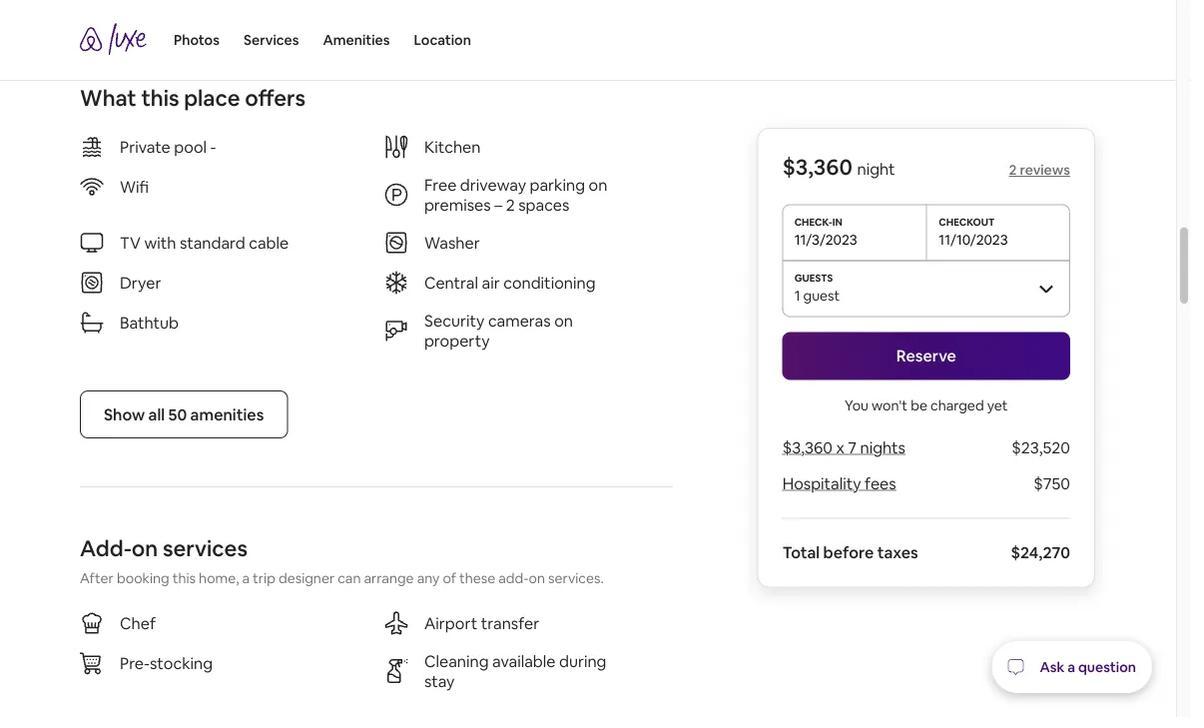 Task type: describe. For each thing, give the bounding box(es) containing it.
won't
[[872, 396, 908, 414]]

you
[[845, 396, 869, 414]]

1 guest
[[795, 286, 840, 304]]

cleaning available during stay
[[424, 651, 607, 691]]

$3,360 x 7 nights
[[783, 438, 906, 458]]

home,
[[199, 570, 239, 588]]

pool
[[174, 137, 207, 157]]

offers
[[245, 84, 306, 112]]

amenities
[[323, 31, 390, 49]]

show
[[104, 404, 145, 425]]

any
[[417, 570, 440, 588]]

pre-
[[120, 653, 150, 673]]

free driveway parking on premises – 2 spaces
[[424, 175, 608, 215]]

on inside free driveway parking on premises – 2 spaces
[[589, 175, 608, 195]]

2 inside free driveway parking on premises – 2 spaces
[[506, 194, 515, 215]]

11/3/2023
[[795, 230, 858, 248]]

this inside add-on services after booking this home, a trip designer can arrange any of these add-on services.
[[173, 570, 196, 588]]

reviews
[[1020, 161, 1071, 179]]

0 vertical spatial this
[[141, 84, 179, 112]]

a inside add-on services after booking this home, a trip designer can arrange any of these add-on services.
[[242, 570, 250, 588]]

fees
[[865, 473, 897, 494]]

pre-stocking
[[120, 653, 213, 673]]

amenities
[[190, 404, 264, 425]]

tv
[[120, 232, 141, 253]]

stocking
[[150, 653, 213, 673]]

what this place offers
[[80, 84, 306, 112]]

after
[[80, 570, 114, 588]]

services
[[244, 31, 299, 49]]

7
[[848, 438, 857, 458]]

free
[[424, 175, 457, 195]]

airport
[[424, 613, 478, 634]]

on up the booking
[[132, 534, 158, 563]]

photos button
[[174, 0, 220, 80]]

tv with standard cable
[[120, 232, 289, 253]]

ask a question
[[1040, 658, 1137, 676]]

1
[[795, 286, 801, 304]]

private pool -
[[120, 137, 216, 157]]

bathtub
[[120, 312, 179, 333]]

0 vertical spatial 2
[[1009, 161, 1017, 179]]

question
[[1079, 658, 1137, 676]]

during
[[559, 651, 607, 671]]

hospitality fees button
[[783, 473, 897, 494]]

cameras
[[488, 310, 551, 331]]

place
[[184, 84, 240, 112]]

$750
[[1034, 473, 1071, 494]]

night
[[858, 159, 896, 179]]

kitchen
[[424, 137, 481, 157]]

conditioning
[[504, 272, 596, 293]]

dryer
[[120, 272, 161, 293]]

$3,360 for $3,360 night
[[783, 153, 853, 181]]

arrange
[[364, 570, 414, 588]]

add-
[[80, 534, 132, 563]]

add-
[[499, 570, 529, 588]]

you won't be charged yet
[[845, 396, 1008, 414]]

total
[[783, 542, 820, 563]]

air
[[482, 272, 500, 293]]

x
[[837, 438, 845, 458]]

what
[[80, 84, 137, 112]]

designer
[[279, 570, 335, 588]]



Task type: locate. For each thing, give the bounding box(es) containing it.
of
[[443, 570, 456, 588]]

airbnb luxe image
[[80, 23, 150, 55]]

driveway
[[460, 175, 526, 195]]

standard
[[180, 232, 245, 253]]

on left services.
[[529, 570, 545, 588]]

1 vertical spatial $3,360
[[783, 438, 833, 458]]

amenities button
[[323, 0, 390, 80]]

0 vertical spatial $3,360
[[783, 153, 853, 181]]

location button
[[414, 0, 471, 80]]

stay
[[424, 671, 455, 691]]

charged
[[931, 396, 985, 414]]

before
[[824, 542, 874, 563]]

2 reviews
[[1009, 161, 1071, 179]]

on inside security cameras on property
[[555, 310, 573, 331]]

central
[[424, 272, 478, 293]]

1 horizontal spatial 2
[[1009, 161, 1017, 179]]

available
[[492, 651, 556, 671]]

$3,360 x 7 nights button
[[783, 438, 906, 458]]

security cameras on property
[[424, 310, 573, 351]]

spaces
[[519, 194, 570, 215]]

show all 50 amenities
[[104, 404, 264, 425]]

services.
[[548, 570, 604, 588]]

these
[[459, 570, 496, 588]]

1 vertical spatial 2
[[506, 194, 515, 215]]

private
[[120, 137, 170, 157]]

property
[[424, 330, 490, 351]]

–
[[495, 194, 503, 215]]

taxes
[[878, 542, 919, 563]]

a left trip
[[242, 570, 250, 588]]

11/10/2023
[[939, 230, 1009, 248]]

guest
[[804, 286, 840, 304]]

a right ask
[[1068, 658, 1076, 676]]

cable
[[249, 232, 289, 253]]

a inside button
[[1068, 658, 1076, 676]]

on
[[589, 175, 608, 195], [555, 310, 573, 331], [132, 534, 158, 563], [529, 570, 545, 588]]

1 $3,360 from the top
[[783, 153, 853, 181]]

$24,270
[[1011, 542, 1071, 563]]

2 left reviews
[[1009, 161, 1017, 179]]

all
[[148, 404, 165, 425]]

central air conditioning
[[424, 272, 596, 293]]

reserve button
[[783, 332, 1071, 380]]

cleaning
[[424, 651, 489, 671]]

$3,360
[[783, 153, 853, 181], [783, 438, 833, 458]]

yet
[[988, 396, 1008, 414]]

$3,360 left x
[[783, 438, 833, 458]]

can
[[338, 570, 361, 588]]

0 vertical spatial a
[[242, 570, 250, 588]]

total before taxes
[[783, 542, 919, 563]]

parking
[[530, 175, 585, 195]]

$3,360 for $3,360 x 7 nights
[[783, 438, 833, 458]]

washer
[[424, 232, 480, 253]]

photos
[[174, 31, 220, 49]]

on right parking
[[589, 175, 608, 195]]

2 $3,360 from the top
[[783, 438, 833, 458]]

1 guest button
[[783, 260, 1071, 316]]

-
[[210, 137, 216, 157]]

$23,520
[[1012, 438, 1071, 458]]

this
[[141, 84, 179, 112], [173, 570, 196, 588]]

security
[[424, 310, 485, 331]]

ask
[[1040, 658, 1065, 676]]

on down the 'conditioning'
[[555, 310, 573, 331]]

location
[[414, 31, 471, 49]]

$3,360 left night at the right top of page
[[783, 153, 853, 181]]

2
[[1009, 161, 1017, 179], [506, 194, 515, 215]]

a
[[242, 570, 250, 588], [1068, 658, 1076, 676]]

booking
[[117, 570, 170, 588]]

1 vertical spatial this
[[173, 570, 196, 588]]

hospitality fees
[[783, 473, 897, 494]]

show all 50 amenities button
[[80, 391, 288, 439]]

0 horizontal spatial 2
[[506, 194, 515, 215]]

50
[[168, 404, 187, 425]]

1 horizontal spatial a
[[1068, 658, 1076, 676]]

reserve
[[897, 346, 957, 366]]

this up private pool -
[[141, 84, 179, 112]]

airport transfer
[[424, 613, 540, 634]]

transfer
[[481, 613, 540, 634]]

services
[[163, 534, 248, 563]]

this left home,
[[173, 570, 196, 588]]

be
[[911, 396, 928, 414]]

chef
[[120, 613, 156, 634]]

0 horizontal spatial a
[[242, 570, 250, 588]]

premises
[[424, 194, 491, 215]]

1 vertical spatial a
[[1068, 658, 1076, 676]]

2 right –
[[506, 194, 515, 215]]

trip
[[253, 570, 276, 588]]

nights
[[861, 438, 906, 458]]

add-on services after booking this home, a trip designer can arrange any of these add-on services.
[[80, 534, 604, 588]]

services button
[[244, 0, 299, 80]]

wifi
[[120, 177, 149, 197]]

with
[[144, 232, 176, 253]]

2 reviews button
[[1009, 161, 1071, 179]]



Task type: vqa. For each thing, say whether or not it's contained in the screenshot.
Will to the top
no



